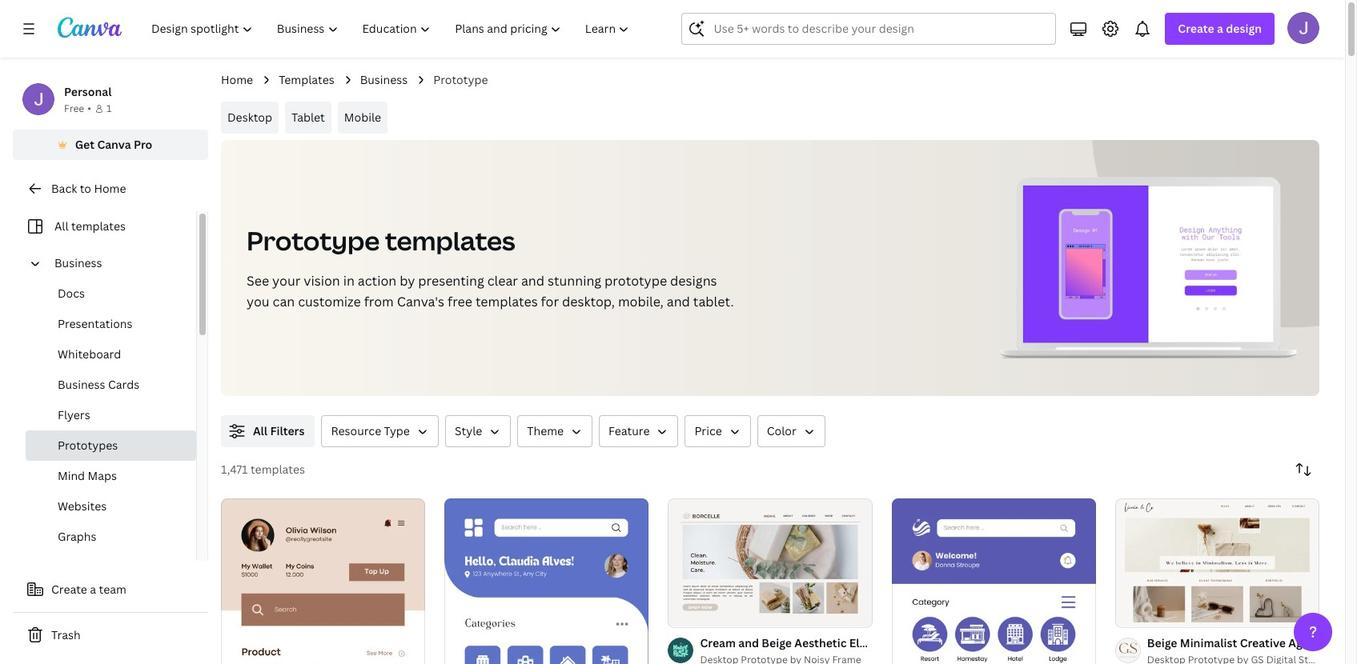 Task type: locate. For each thing, give the bounding box(es) containing it.
a inside dropdown button
[[1217, 21, 1223, 36]]

prototypes
[[58, 438, 118, 453]]

1 vertical spatial prototype
[[247, 223, 380, 258]]

all for all filters
[[253, 424, 267, 439]]

flyers
[[58, 408, 90, 423]]

prototype for prototype
[[433, 72, 488, 87]]

1 vertical spatial home
[[94, 181, 126, 196]]

beige and brown minimalist online shop menu furniture mobile prototype image
[[221, 499, 425, 665]]

prototype
[[605, 272, 667, 290]]

business link down all templates link
[[48, 248, 187, 279]]

0 vertical spatial 1
[[106, 102, 111, 115]]

mind maps link
[[26, 461, 196, 492]]

a inside button
[[90, 582, 96, 597]]

templates for 1,471 templates
[[251, 462, 305, 477]]

pro
[[134, 137, 152, 152]]

0 horizontal spatial and
[[521, 272, 544, 290]]

resource
[[331, 424, 381, 439]]

create inside dropdown button
[[1178, 21, 1214, 36]]

0 horizontal spatial 1
[[106, 102, 111, 115]]

trash
[[51, 628, 81, 643]]

create a design
[[1178, 21, 1262, 36]]

0 vertical spatial prototype
[[433, 72, 488, 87]]

0 horizontal spatial home
[[94, 181, 126, 196]]

business link
[[360, 71, 408, 89], [48, 248, 187, 279]]

presentations link
[[26, 309, 196, 339]]

1 for 1
[[106, 102, 111, 115]]

mobile
[[344, 110, 381, 125]]

1 vertical spatial create
[[51, 582, 87, 597]]

top level navigation element
[[141, 13, 643, 45]]

filters
[[270, 424, 305, 439]]

prototype templates
[[247, 223, 515, 258]]

prototype templates image
[[978, 140, 1319, 396], [1023, 186, 1274, 343]]

canva
[[97, 137, 131, 152]]

0 horizontal spatial prototype
[[247, 223, 380, 258]]

all left filters
[[253, 424, 267, 439]]

cream and beige aesthetic elegant online portfolio shop desktop prototype image
[[668, 499, 872, 627]]

presentations
[[58, 316, 132, 331]]

0 horizontal spatial a
[[90, 582, 96, 597]]

0 vertical spatial all
[[54, 219, 68, 234]]

0 vertical spatial and
[[521, 272, 544, 290]]

0 vertical spatial business
[[360, 72, 408, 87]]

mind
[[58, 468, 85, 484]]

all down back at the top of the page
[[54, 219, 68, 234]]

theme
[[527, 424, 564, 439]]

0 horizontal spatial create
[[51, 582, 87, 597]]

feature button
[[599, 416, 678, 448]]

all inside all templates link
[[54, 219, 68, 234]]

business link up the mobile on the top
[[360, 71, 408, 89]]

resource type
[[331, 424, 410, 439]]

all
[[54, 219, 68, 234], [253, 424, 267, 439]]

all inside all filters button
[[253, 424, 267, 439]]

1 horizontal spatial create
[[1178, 21, 1214, 36]]

create left team
[[51, 582, 87, 597]]

0 horizontal spatial all
[[54, 219, 68, 234]]

templates
[[279, 72, 334, 87]]

business up the mobile on the top
[[360, 72, 408, 87]]

home inside back to home link
[[94, 181, 126, 196]]

create left design
[[1178, 21, 1214, 36]]

home link
[[221, 71, 253, 89]]

business for the right business link
[[360, 72, 408, 87]]

1 left of
[[679, 608, 684, 620]]

a
[[1217, 21, 1223, 36], [90, 582, 96, 597]]

team
[[99, 582, 126, 597]]

1 vertical spatial and
[[667, 293, 690, 311]]

home up desktop
[[221, 72, 253, 87]]

canva's
[[397, 293, 444, 311]]

prototype for prototype templates
[[247, 223, 380, 258]]

1 horizontal spatial and
[[667, 293, 690, 311]]

create
[[1178, 21, 1214, 36], [51, 582, 87, 597]]

websites
[[58, 499, 107, 514]]

0 vertical spatial home
[[221, 72, 253, 87]]

designs
[[670, 272, 717, 290]]

business cards link
[[26, 370, 196, 400]]

desktop,
[[562, 293, 615, 311]]

1 vertical spatial all
[[253, 424, 267, 439]]

None search field
[[682, 13, 1056, 45]]

templates up presenting
[[385, 223, 515, 258]]

business up docs
[[54, 255, 102, 271]]

1 vertical spatial business
[[54, 255, 102, 271]]

a for design
[[1217, 21, 1223, 36]]

templates link
[[279, 71, 334, 89]]

templates inside all templates link
[[71, 219, 126, 234]]

vision
[[304, 272, 340, 290]]

0 vertical spatial a
[[1217, 21, 1223, 36]]

tablet link
[[285, 102, 331, 134]]

jacob simon image
[[1287, 12, 1319, 44]]

1 horizontal spatial prototype
[[433, 72, 488, 87]]

a left team
[[90, 582, 96, 597]]

and up for
[[521, 272, 544, 290]]

0 vertical spatial business link
[[360, 71, 408, 89]]

templates down all filters
[[251, 462, 305, 477]]

create for create a design
[[1178, 21, 1214, 36]]

back
[[51, 181, 77, 196]]

0 horizontal spatial business link
[[48, 248, 187, 279]]

business for bottommost business link
[[54, 255, 102, 271]]

price
[[694, 424, 722, 439]]

1
[[106, 102, 111, 115], [679, 608, 684, 620]]

mobile,
[[618, 293, 664, 311]]

flyers link
[[26, 400, 196, 431]]

1 vertical spatial a
[[90, 582, 96, 597]]

color button
[[757, 416, 825, 448]]

tablet
[[291, 110, 325, 125]]

home
[[221, 72, 253, 87], [94, 181, 126, 196]]

a left design
[[1217, 21, 1223, 36]]

2 vertical spatial business
[[58, 377, 105, 392]]

templates for all templates
[[71, 219, 126, 234]]

1 right •
[[106, 102, 111, 115]]

1 horizontal spatial a
[[1217, 21, 1223, 36]]

prototype
[[433, 72, 488, 87], [247, 223, 380, 258]]

1 inside 1 of 5 "link"
[[679, 608, 684, 620]]

home right to
[[94, 181, 126, 196]]

1 horizontal spatial business link
[[360, 71, 408, 89]]

templates down the back to home
[[71, 219, 126, 234]]

business up flyers
[[58, 377, 105, 392]]

get canva pro
[[75, 137, 152, 152]]

theme button
[[517, 416, 593, 448]]

free
[[64, 102, 84, 115]]

create for create a team
[[51, 582, 87, 597]]

by
[[400, 272, 415, 290]]

1 vertical spatial 1
[[679, 608, 684, 620]]

mobile link
[[338, 102, 388, 134]]

and down the designs
[[667, 293, 690, 311]]

create a team
[[51, 582, 126, 597]]

create inside button
[[51, 582, 87, 597]]

templates down clear
[[475, 293, 538, 311]]

templates
[[71, 219, 126, 234], [385, 223, 515, 258], [475, 293, 538, 311], [251, 462, 305, 477]]

1 horizontal spatial 1
[[679, 608, 684, 620]]

trash link
[[13, 620, 208, 652]]

1 horizontal spatial all
[[253, 424, 267, 439]]

0 vertical spatial create
[[1178, 21, 1214, 36]]

graphs link
[[26, 522, 196, 552]]

free •
[[64, 102, 91, 115]]

business
[[360, 72, 408, 87], [54, 255, 102, 271], [58, 377, 105, 392]]

your
[[272, 272, 301, 290]]

docs link
[[26, 279, 196, 309]]



Task type: vqa. For each thing, say whether or not it's contained in the screenshot.
Color button
yes



Task type: describe. For each thing, give the bounding box(es) containing it.
type
[[384, 424, 410, 439]]

desktop link
[[221, 102, 279, 134]]

resource type button
[[321, 416, 439, 448]]

create a team button
[[13, 574, 208, 606]]

mind maps
[[58, 468, 117, 484]]

stunning
[[548, 272, 601, 290]]

beige minimalist creative agency webs
[[1147, 635, 1357, 651]]

1 vertical spatial business link
[[48, 248, 187, 279]]

maps
[[88, 468, 117, 484]]

for
[[541, 293, 559, 311]]

design
[[1226, 21, 1262, 36]]

cards
[[108, 377, 139, 392]]

whiteboard
[[58, 347, 121, 362]]

minimalist
[[1180, 635, 1237, 651]]

all for all templates
[[54, 219, 68, 234]]

white and blue modern minimalist hotel booking mobile prototype image
[[892, 499, 1096, 665]]

business cards
[[58, 377, 139, 392]]

templates for prototype templates
[[385, 223, 515, 258]]

templates inside see your vision in action by presenting clear and stunning prototype designs you can customize from canva's free templates for desktop, mobile, and tablet.
[[475, 293, 538, 311]]

customize
[[298, 293, 361, 311]]

beige minimalist creative agency website desktop prototype image
[[1115, 499, 1319, 627]]

1 horizontal spatial home
[[221, 72, 253, 87]]

can
[[273, 293, 295, 311]]

free
[[448, 293, 472, 311]]

style button
[[445, 416, 511, 448]]

•
[[87, 102, 91, 115]]

5
[[697, 608, 702, 620]]

see your vision in action by presenting clear and stunning prototype designs you can customize from canva's free templates for desktop, mobile, and tablet.
[[247, 272, 734, 311]]

style
[[455, 424, 482, 439]]

all templates link
[[22, 211, 187, 242]]

Sort by button
[[1287, 454, 1319, 486]]

see
[[247, 272, 269, 290]]

a for team
[[90, 582, 96, 597]]

back to home
[[51, 181, 126, 196]]

action
[[358, 272, 396, 290]]

back to home link
[[13, 173, 208, 205]]

you
[[247, 293, 269, 311]]

1 for 1 of 5
[[679, 608, 684, 620]]

color
[[767, 424, 796, 439]]

1,471
[[221, 462, 248, 477]]

docs
[[58, 286, 85, 301]]

desktop
[[227, 110, 272, 125]]

Search search field
[[714, 14, 1046, 44]]

webs
[[1331, 635, 1357, 651]]

beige minimalist creative agency webs link
[[1147, 635, 1357, 652]]

creative
[[1240, 635, 1286, 651]]

all filters button
[[221, 416, 315, 448]]

agency
[[1288, 635, 1329, 651]]

1,471 templates
[[221, 462, 305, 477]]

to
[[80, 181, 91, 196]]

get canva pro button
[[13, 130, 208, 160]]

from
[[364, 293, 394, 311]]

1 of 5
[[679, 608, 702, 620]]

in
[[343, 272, 355, 290]]

blue clean modern hotel booking mobile prototype image
[[444, 499, 649, 665]]

beige
[[1147, 635, 1177, 651]]

price button
[[685, 416, 751, 448]]

1 of 5 link
[[668, 499, 872, 627]]

websites link
[[26, 492, 196, 522]]

all filters
[[253, 424, 305, 439]]

whiteboard link
[[26, 339, 196, 370]]

personal
[[64, 84, 112, 99]]

clear
[[487, 272, 518, 290]]

all templates
[[54, 219, 126, 234]]

graphs
[[58, 529, 96, 544]]

of
[[686, 608, 695, 620]]

feature
[[609, 424, 650, 439]]

tablet.
[[693, 293, 734, 311]]

get
[[75, 137, 95, 152]]

create a design button
[[1165, 13, 1275, 45]]

presenting
[[418, 272, 484, 290]]



